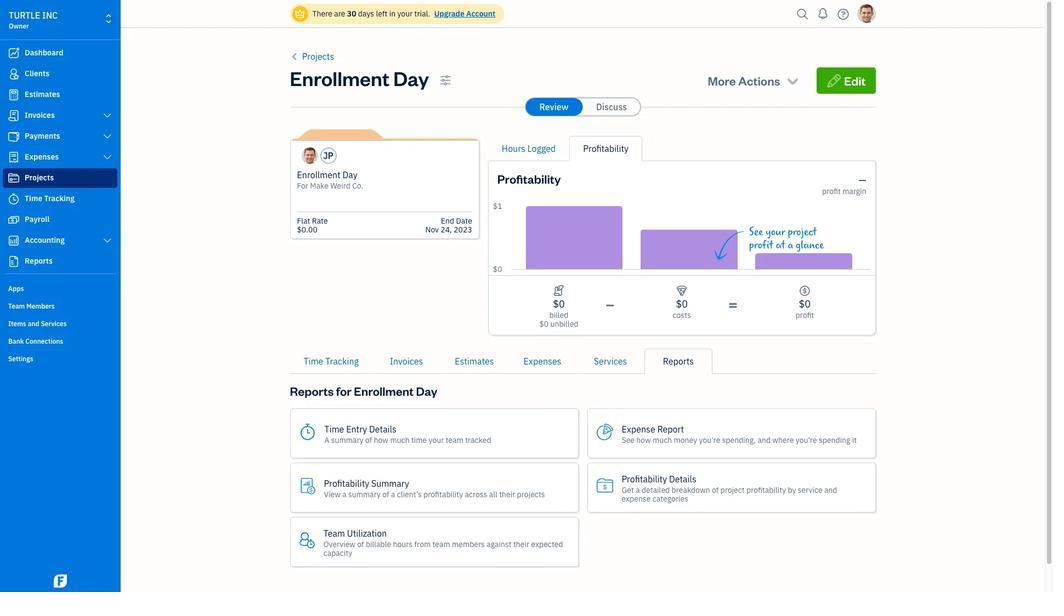 Task type: locate. For each thing, give the bounding box(es) containing it.
edit link
[[817, 67, 876, 94]]

expenses image
[[676, 285, 688, 298]]

enrollment inside the enrollment day for make weird co.
[[297, 170, 341, 181]]

day inside the enrollment day for make weird co.
[[343, 170, 358, 181]]

1 horizontal spatial see
[[749, 226, 763, 239]]

2 vertical spatial reports
[[290, 383, 334, 399]]

timer image
[[7, 194, 20, 205]]

of down entry
[[365, 435, 372, 445]]

tracking down projects link
[[44, 194, 75, 204]]

where
[[773, 435, 794, 445]]

1 horizontal spatial your
[[429, 435, 444, 445]]

reports down accounting
[[25, 256, 53, 266]]

costs
[[673, 311, 691, 320]]

days
[[358, 9, 374, 19]]

bank
[[8, 337, 24, 346]]

2 vertical spatial profit
[[796, 311, 814, 320]]

tracked
[[465, 435, 491, 445]]

2 vertical spatial and
[[825, 485, 837, 495]]

1 vertical spatial details
[[669, 474, 697, 485]]

$0 for $0 billed $0 unbilled
[[553, 298, 565, 311]]

0 vertical spatial profit
[[822, 187, 841, 196]]

0 vertical spatial see
[[749, 226, 763, 239]]

date
[[456, 216, 472, 226]]

1 vertical spatial estimates link
[[441, 349, 509, 374]]

day for enrollment day for make weird co.
[[343, 170, 358, 181]]

expense report see how much money you're spending, and where you're spending it
[[622, 424, 857, 445]]

profitability summary view a summary of a client's profitability across all their projects
[[324, 478, 545, 500]]

of down summary at left
[[383, 490, 389, 500]]

1 much from the left
[[390, 435, 410, 445]]

summary inside time entry details a summary of how much time your team tracked
[[331, 435, 364, 445]]

invoices up payments
[[25, 110, 55, 120]]

for
[[297, 181, 308, 191]]

2 chevron large down image from the top
[[102, 132, 112, 141]]

projects inside button
[[302, 51, 334, 62]]

summary down summary at left
[[348, 490, 381, 500]]

invoices up reports for enrollment day
[[390, 356, 423, 367]]

a right view
[[342, 490, 347, 500]]

1 vertical spatial projects
[[25, 173, 54, 183]]

reports link
[[3, 252, 117, 272], [645, 349, 713, 374]]

from
[[415, 540, 431, 549]]

3 chevron large down image from the top
[[102, 153, 112, 162]]

team inside team utilization overview of billable hours from team members against their expected capacity
[[324, 528, 345, 539]]

you're
[[699, 435, 721, 445], [796, 435, 817, 445]]

0 horizontal spatial details
[[369, 424, 397, 435]]

much left time
[[390, 435, 410, 445]]

project right breakdown on the bottom right of the page
[[721, 485, 745, 495]]

account
[[466, 9, 496, 19]]

and right service
[[825, 485, 837, 495]]

billed
[[549, 311, 569, 320]]

time entry details a summary of how much time your team tracked
[[325, 424, 491, 445]]

expected
[[531, 540, 563, 549]]

1 horizontal spatial reports
[[290, 383, 334, 399]]

chevron large down image for payments
[[102, 132, 112, 141]]

1 vertical spatial summary
[[348, 490, 381, 500]]

1 vertical spatial enrollment
[[297, 170, 341, 181]]

how inside time entry details a summary of how much time your team tracked
[[374, 435, 388, 445]]

tracking inside main element
[[44, 194, 75, 204]]

0 vertical spatial expenses link
[[3, 148, 117, 167]]

your up 'at' at the right of the page
[[766, 226, 786, 239]]

1 horizontal spatial profit
[[796, 311, 814, 320]]

day up time entry details a summary of how much time your team tracked
[[416, 383, 438, 399]]

time tracking link
[[3, 189, 117, 209], [290, 349, 373, 374]]

margin
[[843, 187, 867, 196]]

time tracking link down projects link
[[3, 189, 117, 209]]

main element
[[0, 0, 148, 593]]

turtle
[[9, 10, 40, 21]]

0 horizontal spatial services
[[41, 320, 67, 328]]

estimates link
[[3, 85, 117, 105], [441, 349, 509, 374]]

profit down dollarsigncircle icon
[[796, 311, 814, 320]]

profitability
[[583, 143, 629, 154], [498, 171, 561, 187], [622, 474, 667, 485], [324, 478, 369, 489]]

invoices link up payments link
[[3, 106, 117, 126]]

summary for time
[[331, 435, 364, 445]]

a inside see your project profit at a glance
[[788, 239, 793, 252]]

2 horizontal spatial and
[[825, 485, 837, 495]]

0 horizontal spatial invoices
[[25, 110, 55, 120]]

accounting link
[[3, 231, 117, 251]]

0 vertical spatial tracking
[[44, 194, 75, 204]]

project up glance
[[788, 226, 817, 239]]

team right from
[[433, 540, 450, 549]]

details up breakdown on the bottom right of the page
[[669, 474, 697, 485]]

of
[[365, 435, 372, 445], [712, 485, 719, 495], [383, 490, 389, 500], [357, 540, 364, 549]]

0 horizontal spatial expenses link
[[3, 148, 117, 167]]

0 vertical spatial your
[[397, 9, 413, 19]]

profitability inside profitability summary view a summary of a client's profitability across all their projects
[[424, 490, 463, 500]]

categories
[[653, 494, 689, 504]]

money image
[[7, 215, 20, 225]]

team
[[8, 302, 25, 311], [324, 528, 345, 539]]

0 horizontal spatial how
[[374, 435, 388, 445]]

at
[[776, 239, 785, 252]]

expenses link down payments link
[[3, 148, 117, 167]]

$0 inside $0 profit
[[799, 298, 811, 311]]

breakdown
[[672, 485, 710, 495]]

0 horizontal spatial time
[[25, 194, 42, 204]]

0 vertical spatial their
[[499, 490, 515, 500]]

details right entry
[[369, 424, 397, 435]]

0 vertical spatial estimates
[[25, 89, 60, 99]]

0 horizontal spatial and
[[28, 320, 39, 328]]

summary
[[371, 478, 409, 489]]

2 horizontal spatial profit
[[822, 187, 841, 196]]

$0 for $0 profit
[[799, 298, 811, 311]]

profit for —
[[822, 187, 841, 196]]

1 horizontal spatial much
[[653, 435, 672, 445]]

review link
[[526, 98, 583, 116]]

reports link inside main element
[[3, 252, 117, 272]]

end
[[441, 216, 454, 226]]

you're right where at the bottom of the page
[[796, 435, 817, 445]]

enrollment up "make"
[[297, 170, 341, 181]]

expenses link down unbilled
[[509, 349, 577, 374]]

profitability for profitability summary
[[424, 490, 463, 500]]

profitability inside the "profitability details get a detailed breakdown of project profitability by service and expense categories"
[[747, 485, 786, 495]]

members
[[26, 302, 55, 311]]

summary inside profitability summary view a summary of a client's profitability across all their projects
[[348, 490, 381, 500]]

1 horizontal spatial reports link
[[645, 349, 713, 374]]

1 horizontal spatial estimates
[[455, 356, 494, 367]]

and inside main element
[[28, 320, 39, 328]]

0 horizontal spatial profit
[[749, 239, 773, 252]]

1 vertical spatial team
[[324, 528, 345, 539]]

1 horizontal spatial you're
[[796, 435, 817, 445]]

reports down costs
[[663, 356, 694, 367]]

0 vertical spatial services
[[41, 320, 67, 328]]

services link
[[577, 349, 645, 374]]

0 horizontal spatial projects
[[25, 173, 54, 183]]

expenses link
[[3, 148, 117, 167], [509, 349, 577, 374]]

hours logged
[[502, 143, 556, 154]]

there are 30 days left in your trial. upgrade account
[[312, 9, 496, 19]]

much down report
[[653, 435, 672, 445]]

reports link down costs
[[645, 349, 713, 374]]

settings for this project image
[[440, 74, 451, 87]]

1 horizontal spatial tracking
[[325, 356, 359, 367]]

2 much from the left
[[653, 435, 672, 445]]

see
[[749, 226, 763, 239], [622, 435, 635, 445]]

team for members
[[8, 302, 25, 311]]

1 vertical spatial project
[[721, 485, 745, 495]]

of inside the "profitability details get a detailed breakdown of project profitability by service and expense categories"
[[712, 485, 719, 495]]

0 vertical spatial team
[[8, 302, 25, 311]]

services inside main element
[[41, 320, 67, 328]]

1 vertical spatial and
[[758, 435, 771, 445]]

jp
[[323, 150, 333, 161]]

expenses down payments
[[25, 152, 59, 162]]

$0
[[493, 264, 502, 274], [553, 298, 565, 311], [676, 298, 688, 311], [799, 298, 811, 311], [540, 319, 549, 329]]

chart image
[[7, 235, 20, 246]]

your right time
[[429, 435, 444, 445]]

clients link
[[3, 64, 117, 84]]

discuss link
[[583, 98, 640, 116]]

chevron large down image
[[102, 236, 112, 245]]

1 vertical spatial time
[[304, 356, 323, 367]]

0 vertical spatial summary
[[331, 435, 364, 445]]

1 horizontal spatial project
[[788, 226, 817, 239]]

how left time
[[374, 435, 388, 445]]

1 vertical spatial time tracking link
[[290, 349, 373, 374]]

0 vertical spatial day
[[394, 65, 429, 91]]

0 vertical spatial and
[[28, 320, 39, 328]]

0 vertical spatial projects
[[302, 51, 334, 62]]

30
[[347, 9, 356, 19]]

chevron large down image inside payments link
[[102, 132, 112, 141]]

0 vertical spatial team
[[446, 435, 464, 445]]

1 vertical spatial profit
[[749, 239, 773, 252]]

2 vertical spatial chevron large down image
[[102, 153, 112, 162]]

0 vertical spatial time
[[25, 194, 42, 204]]

0 horizontal spatial project
[[721, 485, 745, 495]]

1 vertical spatial their
[[513, 540, 530, 549]]

team left tracked
[[446, 435, 464, 445]]

$0 profit
[[796, 298, 814, 320]]

projects right the project image
[[25, 173, 54, 183]]

of inside team utilization overview of billable hours from team members against their expected capacity
[[357, 540, 364, 549]]

team inside time entry details a summary of how much time your team tracked
[[446, 435, 464, 445]]

0 horizontal spatial time tracking link
[[3, 189, 117, 209]]

profitability left by
[[747, 485, 786, 495]]

how down expense in the right bottom of the page
[[637, 435, 651, 445]]

a right get
[[636, 485, 640, 495]]

2 horizontal spatial time
[[325, 424, 344, 435]]

profitability up view
[[324, 478, 369, 489]]

time tracking up for
[[304, 356, 359, 367]]

dashboard link
[[3, 43, 117, 63]]

$0 for $0
[[493, 264, 502, 274]]

0 horizontal spatial time tracking
[[25, 194, 75, 204]]

1 horizontal spatial expenses
[[524, 356, 562, 367]]

1 horizontal spatial how
[[637, 435, 651, 445]]

details inside the "profitability details get a detailed breakdown of project profitability by service and expense categories"
[[669, 474, 697, 485]]

profitability for profitability details
[[747, 485, 786, 495]]

of right breakdown on the bottom right of the page
[[712, 485, 719, 495]]

enrollment right for
[[354, 383, 414, 399]]

a right 'at' at the right of the page
[[788, 239, 793, 252]]

day up co.
[[343, 170, 358, 181]]

0 vertical spatial enrollment
[[290, 65, 390, 91]]

0 vertical spatial reports link
[[3, 252, 117, 272]]

0 horizontal spatial expenses
[[25, 152, 59, 162]]

— profit margin
[[822, 174, 867, 196]]

1 horizontal spatial team
[[324, 528, 345, 539]]

0 vertical spatial project
[[788, 226, 817, 239]]

profit
[[822, 187, 841, 196], [749, 239, 773, 252], [796, 311, 814, 320]]

2 horizontal spatial reports
[[663, 356, 694, 367]]

1 horizontal spatial time tracking link
[[290, 349, 373, 374]]

1 horizontal spatial projects
[[302, 51, 334, 62]]

payments link
[[3, 127, 117, 146]]

spending
[[819, 435, 851, 445]]

settings link
[[3, 351, 117, 367]]

1 horizontal spatial invoices link
[[373, 349, 441, 374]]

details
[[369, 424, 397, 435], [669, 474, 697, 485]]

$0.00
[[297, 225, 318, 235]]

project inside the "profitability details get a detailed breakdown of project profitability by service and expense categories"
[[721, 485, 745, 495]]

1 chevron large down image from the top
[[102, 111, 112, 120]]

services
[[41, 320, 67, 328], [594, 356, 627, 367]]

profit left 'at' at the right of the page
[[749, 239, 773, 252]]

1 vertical spatial time tracking
[[304, 356, 359, 367]]

1 how from the left
[[374, 435, 388, 445]]

project
[[788, 226, 817, 239], [721, 485, 745, 495]]

invoices inside main element
[[25, 110, 55, 120]]

0 vertical spatial details
[[369, 424, 397, 435]]

team down apps
[[8, 302, 25, 311]]

expense
[[622, 494, 651, 504]]

chevrondown image
[[785, 73, 801, 88]]

1 horizontal spatial time
[[304, 356, 323, 367]]

day left settings for this project image
[[394, 65, 429, 91]]

0 horizontal spatial your
[[397, 9, 413, 19]]

summary down entry
[[331, 435, 364, 445]]

time tracking link inside main element
[[3, 189, 117, 209]]

expenses
[[25, 152, 59, 162], [524, 356, 562, 367]]

estimates inside main element
[[25, 89, 60, 99]]

enrollment down projects button
[[290, 65, 390, 91]]

0 vertical spatial reports
[[25, 256, 53, 266]]

team utilization overview of billable hours from team members against their expected capacity
[[324, 528, 563, 558]]

of inside time entry details a summary of how much time your team tracked
[[365, 435, 372, 445]]

invoices
[[25, 110, 55, 120], [390, 356, 423, 367]]

1 vertical spatial team
[[433, 540, 450, 549]]

time inside main element
[[25, 194, 42, 204]]

chevronleft image
[[290, 50, 300, 63]]

profitability up detailed
[[622, 474, 667, 485]]

1 vertical spatial tracking
[[325, 356, 359, 367]]

payment image
[[7, 131, 20, 142]]

projects
[[302, 51, 334, 62], [25, 173, 54, 183]]

0 horizontal spatial estimates link
[[3, 85, 117, 105]]

time
[[411, 435, 427, 445]]

0 vertical spatial time tracking
[[25, 194, 75, 204]]

summary for profitability
[[348, 490, 381, 500]]

upgrade account link
[[432, 9, 496, 19]]

1 vertical spatial see
[[622, 435, 635, 445]]

0 vertical spatial time tracking link
[[3, 189, 117, 209]]

time tracking down projects link
[[25, 194, 75, 204]]

reports link down accounting link
[[3, 252, 117, 272]]

2 horizontal spatial your
[[766, 226, 786, 239]]

team inside main element
[[8, 302, 25, 311]]

projects right chevronleft icon
[[302, 51, 334, 62]]

chevron large down image
[[102, 111, 112, 120], [102, 132, 112, 141], [102, 153, 112, 162]]

expenses down unbilled
[[524, 356, 562, 367]]

and right "items"
[[28, 320, 39, 328]]

1 horizontal spatial services
[[594, 356, 627, 367]]

utilization
[[347, 528, 387, 539]]

0 horizontal spatial reports link
[[3, 252, 117, 272]]

you're right money
[[699, 435, 721, 445]]

1 horizontal spatial expenses link
[[509, 349, 577, 374]]

2 how from the left
[[637, 435, 651, 445]]

tracking up for
[[325, 356, 359, 367]]

pencil image
[[827, 73, 842, 88]]

nov
[[425, 225, 439, 235]]

profitability details get a detailed breakdown of project profitability by service and expense categories
[[622, 474, 837, 504]]

report image
[[7, 256, 20, 267]]

1 vertical spatial invoices
[[390, 356, 423, 367]]

and left where at the bottom of the page
[[758, 435, 771, 445]]

their inside team utilization overview of billable hours from team members against their expected capacity
[[513, 540, 530, 549]]

2 vertical spatial enrollment
[[354, 383, 414, 399]]

0 horizontal spatial invoices link
[[3, 106, 117, 126]]

against
[[487, 540, 512, 549]]

profit left margin at the top right of page
[[822, 187, 841, 196]]

profitability inside the "profitability details get a detailed breakdown of project profitability by service and expense categories"
[[622, 474, 667, 485]]

their right the all
[[499, 490, 515, 500]]

reports left for
[[290, 383, 334, 399]]

1 vertical spatial your
[[766, 226, 786, 239]]

their
[[499, 490, 515, 500], [513, 540, 530, 549]]

unbilled
[[551, 319, 579, 329]]

your right in
[[397, 9, 413, 19]]

1 horizontal spatial and
[[758, 435, 771, 445]]

reports
[[25, 256, 53, 266], [663, 356, 694, 367], [290, 383, 334, 399]]

flat
[[297, 216, 310, 226]]

team inside team utilization overview of billable hours from team members against their expected capacity
[[433, 540, 450, 549]]

of down utilization
[[357, 540, 364, 549]]

by
[[788, 485, 796, 495]]

profit inside the — profit margin
[[822, 187, 841, 196]]

0 vertical spatial estimates link
[[3, 85, 117, 105]]

profitability left across
[[424, 490, 463, 500]]

1 horizontal spatial estimates link
[[441, 349, 509, 374]]

team up overview
[[324, 528, 345, 539]]

1 vertical spatial day
[[343, 170, 358, 181]]

0 horizontal spatial much
[[390, 435, 410, 445]]

items
[[8, 320, 26, 328]]

team for utilization
[[324, 528, 345, 539]]

0 horizontal spatial tracking
[[44, 194, 75, 204]]

0 horizontal spatial see
[[622, 435, 635, 445]]

24,
[[441, 225, 452, 235]]

and inside the "profitability details get a detailed breakdown of project profitability by service and expense categories"
[[825, 485, 837, 495]]

their right against
[[513, 540, 530, 549]]

invoices link up reports for enrollment day
[[373, 349, 441, 374]]

time tracking link up for
[[290, 349, 373, 374]]

$0 inside $0 costs
[[676, 298, 688, 311]]

estimates link for the bottom expenses link
[[441, 349, 509, 374]]

enrollment for enrollment day for make weird co.
[[297, 170, 341, 181]]

a
[[788, 239, 793, 252], [636, 485, 640, 495], [342, 490, 347, 500], [391, 490, 395, 500]]

0 horizontal spatial estimates
[[25, 89, 60, 99]]

tracking
[[44, 194, 75, 204], [325, 356, 359, 367]]



Task type: vqa. For each thing, say whether or not it's contained in the screenshot.


Task type: describe. For each thing, give the bounding box(es) containing it.
profitability down the hours logged button
[[498, 171, 561, 187]]

profit for $0
[[796, 311, 814, 320]]

items and services link
[[3, 315, 117, 332]]

service
[[798, 485, 823, 495]]

flat rate $0.00
[[297, 216, 328, 235]]

$1
[[493, 201, 502, 211]]

chevron large down image for invoices
[[102, 111, 112, 120]]

dollarsigncircle image
[[799, 285, 811, 298]]

expense image
[[7, 152, 20, 163]]

review
[[540, 101, 569, 112]]

day for enrollment day
[[394, 65, 429, 91]]

details inside time entry details a summary of how much time your team tracked
[[369, 424, 397, 435]]

1 vertical spatial expenses link
[[509, 349, 577, 374]]

in
[[389, 9, 396, 19]]

invoice image
[[7, 110, 20, 121]]

more actions
[[708, 73, 780, 88]]

team members
[[8, 302, 55, 311]]

1 vertical spatial expenses
[[524, 356, 562, 367]]

items and services
[[8, 320, 67, 328]]

projects button
[[290, 50, 334, 63]]

money
[[674, 435, 697, 445]]

co.
[[352, 181, 363, 191]]

profit inside see your project profit at a glance
[[749, 239, 773, 252]]

projects link
[[3, 168, 117, 188]]

2 you're from the left
[[796, 435, 817, 445]]

their inside profitability summary view a summary of a client's profitability across all their projects
[[499, 490, 515, 500]]

profitability button
[[583, 142, 629, 155]]

1 you're from the left
[[699, 435, 721, 445]]

2 vertical spatial day
[[416, 383, 438, 399]]

owner
[[9, 22, 29, 30]]

spending,
[[722, 435, 756, 445]]

notifications image
[[814, 3, 832, 25]]

enrollment for enrollment day
[[290, 65, 390, 91]]

a down summary at left
[[391, 490, 395, 500]]

time tracking inside main element
[[25, 194, 75, 204]]

invoices image
[[553, 285, 565, 298]]

end date nov 24, 2023
[[425, 216, 472, 235]]

payroll
[[25, 215, 50, 224]]

profitability down discuss
[[583, 143, 629, 154]]

bank connections link
[[3, 333, 117, 349]]

search image
[[794, 6, 812, 22]]

how inside expense report see how much money you're spending, and where you're spending it
[[637, 435, 651, 445]]

estimates link for invoices link to the top
[[3, 85, 117, 105]]

1 vertical spatial reports
[[663, 356, 694, 367]]

much inside expense report see how much money you're spending, and where you're spending it
[[653, 435, 672, 445]]

upgrade
[[434, 9, 465, 19]]

crown image
[[294, 8, 306, 19]]

1 horizontal spatial invoices
[[390, 356, 423, 367]]

much inside time entry details a summary of how much time your team tracked
[[390, 435, 410, 445]]

expenses inside main element
[[25, 152, 59, 162]]

overview
[[324, 540, 356, 549]]

capacity
[[324, 548, 352, 558]]

bank connections
[[8, 337, 63, 346]]

project image
[[7, 173, 20, 184]]

report
[[658, 424, 684, 435]]

members
[[452, 540, 485, 549]]

accounting
[[25, 235, 65, 245]]

all
[[489, 490, 498, 500]]

projects inside main element
[[25, 173, 54, 183]]

apps link
[[3, 280, 117, 297]]

more actions button
[[698, 67, 811, 94]]

get
[[622, 485, 634, 495]]

settings
[[8, 355, 33, 363]]

reports inside main element
[[25, 256, 53, 266]]

projects
[[517, 490, 545, 500]]

estimate image
[[7, 89, 20, 100]]

go to help image
[[835, 6, 852, 22]]

client image
[[7, 69, 20, 80]]

billable
[[366, 540, 391, 549]]

enrollment day for make weird co.
[[297, 170, 363, 191]]

a
[[325, 435, 329, 445]]

$0 billed $0 unbilled
[[540, 298, 579, 329]]

turtle inc owner
[[9, 10, 58, 30]]

0 vertical spatial invoices link
[[3, 106, 117, 126]]

inc
[[42, 10, 58, 21]]

—
[[859, 174, 867, 187]]

time inside time entry details a summary of how much time your team tracked
[[325, 424, 344, 435]]

project inside see your project profit at a glance
[[788, 226, 817, 239]]

it
[[852, 435, 857, 445]]

see your project profit at a glance
[[749, 226, 824, 252]]

connections
[[25, 337, 63, 346]]

team members link
[[3, 298, 117, 314]]

1 horizontal spatial time tracking
[[304, 356, 359, 367]]

apps
[[8, 285, 24, 293]]

across
[[465, 490, 487, 500]]

1 vertical spatial services
[[594, 356, 627, 367]]

$0 costs
[[673, 298, 691, 320]]

see inside see your project profit at a glance
[[749, 226, 763, 239]]

dashboard
[[25, 48, 63, 58]]

actions
[[738, 73, 780, 88]]

see inside expense report see how much money you're spending, and where you're spending it
[[622, 435, 635, 445]]

rate
[[312, 216, 328, 226]]

for
[[336, 383, 352, 399]]

dashboard image
[[7, 48, 20, 59]]

payroll link
[[3, 210, 117, 230]]

left
[[376, 9, 388, 19]]

chevron large down image for expenses
[[102, 153, 112, 162]]

$0 for $0 costs
[[676, 298, 688, 311]]

make
[[310, 181, 329, 191]]

hours
[[393, 540, 413, 549]]

profitability inside profitability summary view a summary of a client's profitability across all their projects
[[324, 478, 369, 489]]

entry
[[346, 424, 367, 435]]

and inside expense report see how much money you're spending, and where you're spending it
[[758, 435, 771, 445]]

logged
[[528, 143, 556, 154]]

a inside the "profitability details get a detailed breakdown of project profitability by service and expense categories"
[[636, 485, 640, 495]]

freshbooks image
[[52, 575, 69, 588]]

your inside see your project profit at a glance
[[766, 226, 786, 239]]

edit
[[844, 73, 866, 88]]

1 vertical spatial estimates
[[455, 356, 494, 367]]

your inside time entry details a summary of how much time your team tracked
[[429, 435, 444, 445]]

payments
[[25, 131, 60, 141]]

detailed
[[642, 485, 670, 495]]

are
[[334, 9, 345, 19]]

more
[[708, 73, 736, 88]]

1 vertical spatial reports link
[[645, 349, 713, 374]]

there
[[312, 9, 332, 19]]

of inside profitability summary view a summary of a client's profitability across all their projects
[[383, 490, 389, 500]]

discuss
[[596, 101, 627, 112]]



